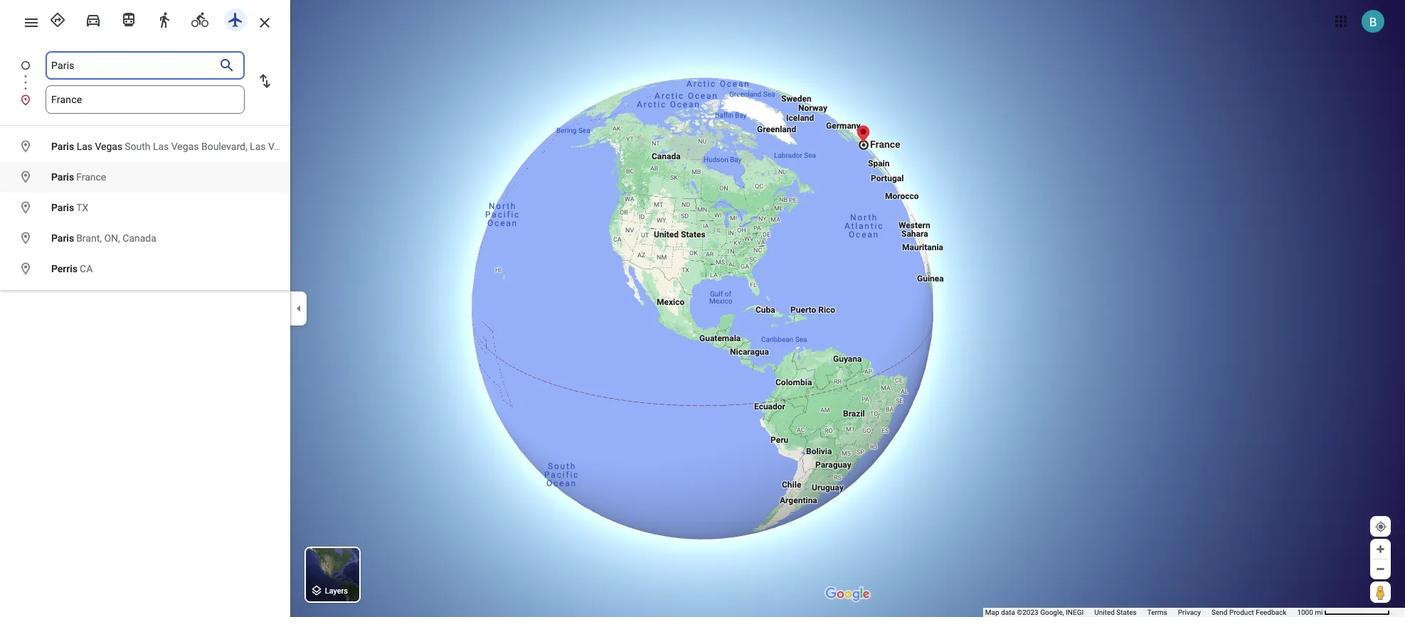 Task type: locate. For each thing, give the bounding box(es) containing it.
none radio transit
[[114, 6, 144, 31]]

paris
[[51, 141, 74, 152], [51, 172, 74, 183], [51, 202, 74, 214], [51, 233, 74, 244]]

none radio left driving option
[[43, 6, 73, 31]]

send product feedback
[[1212, 609, 1287, 617]]

terms
[[1148, 609, 1168, 617]]

1 vertical spatial none field
[[51, 85, 239, 114]]

cell down destination france field
[[0, 135, 314, 159]]

footer inside google maps element
[[986, 608, 1298, 618]]

0 horizontal spatial none radio
[[114, 6, 144, 31]]

2 none radio from the left
[[78, 6, 108, 31]]

transit image
[[120, 11, 137, 28]]

las up paris france on the left
[[77, 141, 93, 152]]

paris up paris france on the left
[[51, 141, 74, 152]]

none radio best travel modes
[[43, 6, 73, 31]]

footer
[[986, 608, 1298, 618]]

privacy
[[1178, 609, 1201, 617]]

2 none radio from the left
[[149, 6, 179, 31]]

none radio right driving option
[[114, 6, 144, 31]]

2 list item from the top
[[0, 85, 290, 114]]

none radio left close directions image
[[221, 6, 251, 31]]

1 none field from the top
[[51, 51, 215, 80]]

none field up destination france field
[[51, 51, 215, 80]]

las
[[77, 141, 93, 152], [153, 141, 169, 152], [250, 141, 266, 152]]

paris left brant,
[[51, 233, 74, 244]]

vegas left south at the left of page
[[95, 141, 123, 152]]

send
[[1212, 609, 1228, 617]]

paris for paris tx
[[51, 202, 74, 214]]

zoom in image
[[1376, 544, 1386, 555]]

feedback
[[1256, 609, 1287, 617]]

1 horizontal spatial vegas
[[171, 141, 199, 152]]

cell down canada
[[0, 258, 281, 281]]

none radio cycling
[[185, 6, 215, 31]]

2 vegas from the left
[[171, 141, 199, 152]]

none radio flights
[[221, 6, 251, 31]]

cell up the ca
[[0, 227, 281, 251]]

walking image
[[156, 11, 173, 28]]

send product feedback button
[[1212, 608, 1287, 618]]

None field
[[51, 51, 215, 80], [51, 85, 239, 114]]

3 cell from the top
[[0, 196, 281, 220]]

2 cell from the top
[[0, 166, 281, 189]]

1 list item from the top
[[0, 51, 290, 97]]

1000 mi button
[[1298, 609, 1391, 617]]

0 horizontal spatial vegas
[[95, 141, 123, 152]]

cell down south at the left of page
[[0, 166, 281, 189]]

reverse starting point and destination image
[[256, 73, 273, 90]]

0 horizontal spatial las
[[77, 141, 93, 152]]

best travel modes image
[[49, 11, 66, 28]]

vegas left boulevard, at the left top
[[171, 141, 199, 152]]

none radio walking
[[149, 6, 179, 31]]

list item down transit image
[[0, 51, 290, 97]]

none field down starting point paris field
[[51, 85, 239, 114]]

none radio left transit radio
[[78, 6, 108, 31]]

vegas
[[95, 141, 123, 152], [171, 141, 199, 152]]

las left 'vegas,'
[[250, 141, 266, 152]]

show street view coverage image
[[1371, 582, 1391, 604]]

list
[[0, 51, 290, 114]]

none radio left cycling option
[[149, 6, 179, 31]]

list item
[[0, 51, 290, 97], [0, 85, 290, 114]]

cycling image
[[191, 11, 209, 28]]

paris left the france
[[51, 172, 74, 183]]

0 vertical spatial none field
[[51, 51, 215, 80]]

paris brant, on, canada
[[51, 233, 156, 244]]

1000 mi
[[1298, 609, 1323, 617]]

cell
[[0, 135, 314, 159], [0, 166, 281, 189], [0, 196, 281, 220], [0, 227, 281, 251], [0, 258, 281, 281]]

list item down starting point paris field
[[0, 85, 290, 114]]

grid
[[0, 132, 314, 285]]

map data ©2023 google, inegi
[[986, 609, 1084, 617]]

footer containing map data ©2023 google, inegi
[[986, 608, 1298, 618]]

product
[[1230, 609, 1255, 617]]

1 horizontal spatial none radio
[[149, 6, 179, 31]]

©2023
[[1017, 609, 1039, 617]]

grid containing paris
[[0, 132, 314, 285]]

mi
[[1315, 609, 1323, 617]]

None radio
[[43, 6, 73, 31], [78, 6, 108, 31], [185, 6, 215, 31], [221, 6, 251, 31]]

paris tx
[[51, 202, 88, 214]]

2 horizontal spatial las
[[250, 141, 266, 152]]

Destination France field
[[51, 91, 239, 108]]

4 none radio from the left
[[221, 6, 251, 31]]

paris left tx
[[51, 202, 74, 214]]

1 none radio from the left
[[43, 6, 73, 31]]

none field destination france
[[51, 85, 239, 114]]

inegi
[[1066, 609, 1084, 617]]

2 none field from the top
[[51, 85, 239, 114]]

united
[[1095, 609, 1115, 617]]

cell up canada
[[0, 196, 281, 220]]

None radio
[[114, 6, 144, 31], [149, 6, 179, 31]]

1 paris from the top
[[51, 141, 74, 152]]

3 none radio from the left
[[185, 6, 215, 31]]

grid inside google maps element
[[0, 132, 314, 285]]

canada
[[123, 233, 156, 244]]

flights image
[[227, 11, 244, 28]]

perris
[[51, 263, 78, 275]]

none radio right walking radio
[[185, 6, 215, 31]]

5 cell from the top
[[0, 258, 281, 281]]

las right south at the left of page
[[153, 141, 169, 152]]

none radio driving
[[78, 6, 108, 31]]

2 las from the left
[[153, 141, 169, 152]]

google maps element
[[0, 0, 1406, 618]]

none field starting point paris
[[51, 51, 215, 80]]

nv
[[300, 141, 314, 152]]

2 paris from the top
[[51, 172, 74, 183]]

1 none radio from the left
[[114, 6, 144, 31]]

4 paris from the top
[[51, 233, 74, 244]]

show your location image
[[1375, 521, 1388, 534]]

3 paris from the top
[[51, 202, 74, 214]]

1 horizontal spatial las
[[153, 141, 169, 152]]



Task type: describe. For each thing, give the bounding box(es) containing it.
perris ca
[[51, 263, 93, 275]]

boulevard,
[[201, 141, 247, 152]]

vegas,
[[268, 141, 298, 152]]

states
[[1117, 609, 1137, 617]]

collapse side panel image
[[291, 301, 307, 317]]

privacy button
[[1178, 608, 1201, 618]]

paris france
[[51, 172, 106, 183]]

google,
[[1041, 609, 1064, 617]]

paris for paris france
[[51, 172, 74, 183]]

1000
[[1298, 609, 1314, 617]]

4 cell from the top
[[0, 227, 281, 251]]

france
[[76, 172, 106, 183]]

1 cell from the top
[[0, 135, 314, 159]]

zoom out image
[[1376, 564, 1386, 575]]

close directions image
[[256, 14, 273, 31]]

google account: brad klo  
(klobrad84@gmail.com) image
[[1362, 10, 1385, 32]]

layers
[[325, 587, 348, 597]]

terms button
[[1148, 608, 1168, 618]]

paris for paris brant, on, canada
[[51, 233, 74, 244]]

united states button
[[1095, 608, 1137, 618]]

ca
[[80, 263, 93, 275]]

brant,
[[76, 233, 102, 244]]

Starting point Paris field
[[51, 57, 215, 74]]

driving image
[[85, 11, 102, 28]]

3 las from the left
[[250, 141, 266, 152]]

list inside google maps element
[[0, 51, 290, 114]]

map
[[986, 609, 1000, 617]]

cell containing perris
[[0, 258, 281, 281]]

south
[[125, 141, 151, 152]]

tx
[[76, 202, 88, 214]]

1 vegas from the left
[[95, 141, 123, 152]]

data
[[1001, 609, 1015, 617]]

1 las from the left
[[77, 141, 93, 152]]

united states
[[1095, 609, 1137, 617]]

on,
[[104, 233, 120, 244]]

paris las vegas south las vegas boulevard, las vegas, nv
[[51, 141, 314, 152]]

paris for paris las vegas south las vegas boulevard, las vegas, nv
[[51, 141, 74, 152]]



Task type: vqa. For each thing, say whether or not it's contained in the screenshot.
the bottom "is"
no



